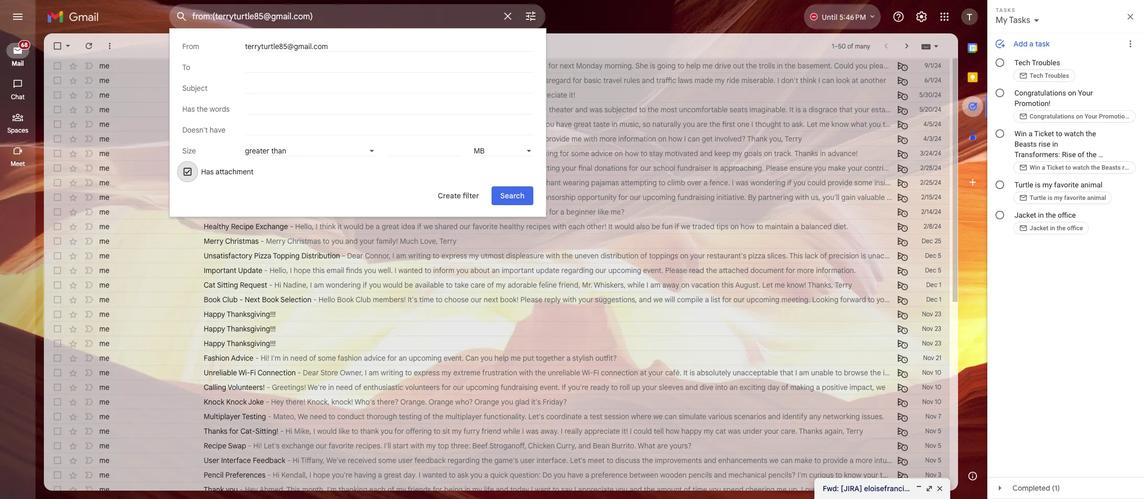 Task type: vqa. For each thing, say whether or not it's contained in the screenshot.
enchant button
no



Task type: locate. For each thing, give the bounding box(es) containing it.
school down stay
[[654, 164, 676, 173]]

2 5 from the top
[[939, 267, 942, 274]]

2 has scheduled message image from the top
[[898, 427, 909, 437]]

1 happy thanksgiving!!! from the top
[[204, 310, 276, 319]]

2 dec 5 from the top
[[926, 267, 942, 274]]

able up the all!
[[361, 149, 375, 158]]

2 user from the left
[[521, 456, 535, 466]]

me for 25th row from the bottom of the main content containing me
[[99, 134, 110, 144]]

0 vertical spatial please
[[870, 61, 892, 71]]

advance!
[[828, 149, 859, 158]]

testing
[[242, 412, 266, 422]]

23 for 20th row from the top
[[935, 340, 942, 348]]

0 horizontal spatial regarding
[[448, 456, 480, 466]]

be down shawn, in the left of the page
[[350, 120, 359, 129]]

25 row from the top
[[44, 410, 950, 425]]

1 happy thanksgiving!!! link from the top
[[204, 310, 893, 320]]

0 vertical spatial next
[[560, 61, 575, 71]]

document
[[751, 266, 785, 276]]

5 for unacceptable,
[[939, 252, 942, 260]]

of left watching
[[456, 105, 463, 114]]

0 vertical spatial love,
[[420, 237, 438, 246]]

know
[[382, 61, 399, 71], [523, 120, 541, 129], [832, 120, 850, 129], [845, 471, 862, 480]]

routines.
[[472, 149, 501, 158]]

attachment
[[216, 167, 254, 177]]

select input tool image
[[934, 42, 940, 50]]

1 dec 5 from the top
[[926, 252, 942, 260]]

2 happy from the top
[[204, 325, 225, 334]]

None checkbox
[[52, 61, 63, 71], [52, 148, 63, 159], [52, 163, 63, 174], [52, 222, 63, 232], [52, 236, 63, 247], [52, 251, 63, 261], [52, 266, 63, 276], [52, 280, 63, 291], [52, 310, 63, 320], [52, 324, 63, 335], [52, 368, 63, 379], [52, 412, 63, 422], [52, 427, 63, 437], [52, 485, 63, 496], [52, 61, 63, 71], [52, 148, 63, 159], [52, 163, 63, 174], [52, 222, 63, 232], [52, 236, 63, 247], [52, 251, 63, 261], [52, 266, 63, 276], [52, 280, 63, 291], [52, 310, 63, 320], [52, 324, 63, 335], [52, 368, 63, 379], [52, 412, 63, 422], [52, 427, 63, 437], [52, 485, 63, 496]]

Doesn't have text field
[[245, 125, 534, 135]]

final
[[579, 164, 593, 173]]

2 horizontal spatial let's
[[570, 456, 586, 466]]

there!
[[286, 398, 306, 407]]

me for 7th row from the top
[[99, 149, 110, 158]]

has scheduled message image for thanks for cat-sitting! - hi mike, i would like to thank you for offering to sit my furry friend  while i was away. i really appreciate it! i could tell how happy my cat was  under your care. thanks again, terry
[[898, 427, 909, 437]]

read
[[690, 266, 705, 276]]

dec left 'from,'
[[927, 296, 938, 304]]

calling
[[204, 383, 226, 393]]

valuable
[[858, 193, 886, 202]]

filter
[[463, 191, 479, 201]]

to right fails
[[936, 105, 942, 114]]

1 horizontal spatial more
[[798, 266, 815, 276]]

cheering
[[746, 486, 775, 495]]

0 horizontal spatial school
[[654, 164, 676, 173]]

0 horizontal spatial really
[[512, 90, 530, 100]]

thanks down the "identify"
[[800, 427, 823, 437]]

had right the greg,
[[316, 76, 328, 85]]

greetings!
[[272, 383, 306, 393]]

day
[[768, 383, 780, 393]]

love,
[[420, 237, 438, 246], [802, 486, 819, 495]]

1 book from the left
[[204, 295, 221, 305]]

1 vertical spatial need
[[336, 383, 353, 393]]

1 nov 5 from the top
[[926, 428, 942, 436]]

1 horizontal spatial day.
[[508, 76, 522, 85]]

2 horizontal spatial day.
[[970, 164, 983, 173]]

tips for workout tips
[[233, 149, 247, 158]]

user
[[398, 456, 413, 466], [521, 456, 535, 466]]

has scheduled message image
[[898, 75, 909, 86], [898, 427, 909, 437], [898, 456, 909, 466]]

had up create
[[389, 105, 401, 114]]

0 vertical spatial while
[[628, 281, 645, 290]]

5
[[939, 252, 942, 260], [939, 267, 942, 274], [939, 428, 942, 436], [939, 442, 942, 450], [939, 457, 942, 465]]

my right keep
[[733, 149, 743, 158]]

me for 18th row from the bottom
[[99, 237, 110, 246]]

enthusiastic
[[364, 383, 404, 393]]

more image
[[105, 41, 115, 51]]

i'm up up.
[[798, 471, 808, 480]]

0 horizontal spatial hope
[[294, 266, 311, 276]]

1 horizontal spatial orange
[[475, 398, 500, 407]]

user up "question:" at the bottom left
[[521, 456, 535, 466]]

seem
[[425, 178, 443, 188]]

for left the being
[[433, 486, 443, 495]]

13 row from the top
[[44, 234, 950, 249]]

at up the up
[[640, 369, 647, 378]]

0 vertical spatial recently
[[360, 105, 387, 114]]

dec 1
[[927, 281, 942, 289], [927, 296, 942, 304]]

had inside "link"
[[316, 76, 328, 85]]

1 23 from the top
[[935, 311, 942, 318]]

12 row from the top
[[44, 220, 950, 234]]

has for has attachment
[[201, 167, 214, 177]]

am up the making
[[800, 369, 810, 378]]

exposure
[[887, 193, 918, 202]]

6 row from the top
[[44, 132, 950, 146]]

1 vertical spatial able
[[361, 149, 375, 158]]

1 horizontal spatial merry
[[266, 237, 286, 246]]

2 23 from the top
[[935, 325, 942, 333]]

just
[[375, 164, 389, 173]]

1 horizontal spatial let's
[[529, 412, 545, 422]]

top
[[438, 442, 449, 451]]

3 nov 10 from the top
[[923, 398, 942, 406]]

10 down 21
[[936, 369, 942, 377]]

nov for hi kendall, i hope you're having a great day. i wanted to ask you a quick  question: do you have a preference between wooden pencils and mechanical  pencils? i'm curious to know your thoughts.
[[926, 472, 937, 479]]

james, up the greater than option
[[285, 134, 309, 144]]

wooden
[[661, 471, 687, 480]]

help up frustration
[[495, 354, 509, 363]]

toppings
[[650, 251, 679, 261]]

navigation
[[0, 33, 37, 500]]

a up the ask.
[[803, 105, 807, 114]]

experience inside "link"
[[364, 76, 401, 85]]

ask.
[[792, 120, 806, 129]]

movie
[[503, 105, 522, 114]]

1 10 from the top
[[936, 369, 942, 377]]

1 happy from the top
[[204, 310, 225, 319]]

for inside dear ben, we are thrilled to offer you an exclusive sponsorship opportunity  for our upcoming fundraising initiative. by partnering with us, you'll gain  valuable exposure to our school community and link
[[619, 193, 628, 202]]

and inside "link"
[[642, 76, 655, 85]]

1 horizontal spatial recently
[[360, 105, 387, 114]]

party playlist
[[204, 120, 247, 129]]

my
[[716, 76, 725, 85], [733, 149, 743, 158], [469, 251, 479, 261], [496, 281, 506, 290], [442, 369, 452, 378], [452, 427, 462, 437], [704, 427, 714, 437], [426, 442, 436, 451], [397, 486, 406, 495], [473, 486, 482, 495]]

3 happy from the top
[[204, 339, 225, 349]]

17 row from the top
[[44, 293, 976, 307]]

be up it's
[[405, 281, 413, 290]]

the down what
[[643, 456, 654, 466]]

i left can't
[[402, 178, 404, 188]]

29 row from the top
[[44, 468, 950, 483]]

advice.
[[453, 208, 477, 217]]

fundraising up glad
[[501, 383, 538, 393]]

much
[[400, 237, 419, 246]]

1 horizontal spatial wondering
[[751, 178, 786, 188]]

2 thanksgiving!!! from the top
[[227, 325, 276, 334]]

1 horizontal spatial book
[[262, 295, 279, 305]]

school
[[654, 164, 676, 173], [942, 193, 964, 202]]

was down "approaching."
[[736, 178, 749, 188]]

in
[[778, 61, 783, 71], [612, 120, 618, 129], [357, 134, 363, 144], [821, 149, 827, 158], [283, 354, 289, 363], [328, 383, 334, 393], [465, 486, 471, 495]]

0 vertical spatial hoping
[[290, 120, 313, 129]]

support image
[[893, 10, 906, 23]]

the down constant
[[403, 105, 414, 114]]

how
[[669, 134, 683, 144], [625, 149, 639, 158], [741, 222, 755, 232], [666, 427, 680, 437]]

mb option
[[474, 146, 525, 156]]

1 5 from the top
[[939, 252, 942, 260]]

3 has scheduled message image from the top
[[898, 456, 909, 466]]

0 vertical spatial community
[[429, 134, 466, 144]]

2 vertical spatial please
[[521, 295, 543, 305]]

Subject text field
[[245, 83, 534, 94]]

1 left the 50
[[833, 42, 835, 50]]

0 vertical spatial it!
[[570, 90, 576, 100]]

2 nov 10 from the top
[[923, 384, 942, 392]]

16
[[975, 485, 982, 494]]

merry down exchange
[[266, 237, 286, 246]]

while up suggestions,
[[628, 281, 645, 290]]

advice
[[231, 354, 254, 363]]

connor,
[[365, 251, 391, 261]]

0 vertical spatial fundraising
[[678, 193, 715, 202]]

dear inside "link"
[[274, 76, 290, 85]]

be left fun
[[652, 222, 661, 232]]

search in mail image
[[173, 7, 191, 26]]

me for 27th row from the bottom
[[99, 105, 110, 114]]

advice up the donations
[[591, 149, 613, 158]]

nov for hey there! knock, knock! who's there? orange. orange who? orange you glad  it's friday?
[[923, 398, 934, 406]]

appreciate up bean
[[585, 427, 620, 437]]

0 vertical spatial has scheduled message image
[[898, 75, 909, 86]]

dec for terry
[[927, 281, 938, 289]]

0 horizontal spatial favorite
[[329, 442, 354, 451]]

2 horizontal spatial more
[[856, 456, 873, 466]]

1 horizontal spatial tips
[[717, 222, 729, 232]]

maintain
[[766, 222, 794, 232]]

some down the i'll
[[379, 456, 397, 466]]

5 for intuitive
[[939, 457, 942, 465]]

this down distribution at the left bottom of the page
[[313, 266, 325, 276]]

feedback
[[415, 456, 446, 466]]

to up curious at the right bottom
[[815, 456, 822, 466]]

1
[[833, 42, 835, 50], [940, 281, 942, 289], [940, 296, 942, 304]]

knock down volunteers!
[[226, 398, 247, 407]]

regarding up ask
[[448, 456, 480, 466]]

1 vertical spatial let's
[[264, 442, 280, 451]]

Search in mail text field
[[192, 12, 496, 22]]

me for 18th row
[[99, 310, 110, 319]]

over
[[688, 178, 702, 188]]

5 for how
[[939, 428, 942, 436]]

i left want
[[531, 486, 533, 495]]

each down beginner
[[569, 222, 585, 232]]

to up the create
[[444, 178, 451, 188]]

None checkbox
[[52, 41, 63, 51], [52, 75, 63, 86], [52, 90, 63, 100], [52, 105, 63, 115], [52, 119, 63, 130], [52, 134, 63, 144], [52, 178, 63, 188], [52, 192, 63, 203], [52, 207, 63, 217], [52, 295, 63, 305], [52, 339, 63, 349], [52, 353, 63, 364], [52, 383, 63, 393], [52, 397, 63, 408], [52, 441, 63, 452], [52, 456, 63, 466], [52, 471, 63, 481], [52, 41, 63, 51], [52, 75, 63, 86], [52, 90, 63, 100], [52, 105, 63, 115], [52, 119, 63, 130], [52, 134, 63, 144], [52, 178, 63, 188], [52, 192, 63, 203], [52, 207, 63, 217], [52, 295, 63, 305], [52, 339, 63, 349], [52, 353, 63, 364], [52, 383, 63, 393], [52, 397, 63, 408], [52, 441, 63, 452], [52, 456, 63, 466], [52, 471, 63, 481]]

has scheduled message image for recipe swap - hi! let's exchange our favorite recipes. i'll start with my top three: beef  stroganoff, chicken curry, and bean burrito. what are yours?
[[898, 441, 909, 452]]

greater than option
[[245, 146, 367, 156]]

2 vertical spatial nov 23
[[923, 340, 942, 348]]

multiplayer
[[446, 412, 482, 422]]

spaces heading
[[0, 127, 36, 135]]

how down information
[[625, 149, 639, 158]]

intuitive
[[875, 456, 901, 466]]

shawn,
[[330, 105, 354, 114]]

to right the "going"
[[678, 61, 685, 71]]

provide right '5/20/24'
[[944, 105, 969, 114]]

5 5 from the top
[[939, 457, 942, 465]]

if right fun
[[675, 222, 680, 232]]

hey bjord, i recently had a dream that i can't seem to shake off. it  involved an elephant wearing pajamas attempting to climb over a fence. i  was wondering if you could provide some insights or link
[[204, 178, 909, 188]]

looking
[[534, 149, 558, 158]]

dec for your
[[927, 296, 938, 304]]

i right shawn, in the left of the page
[[356, 105, 358, 114]]

i right away.
[[561, 427, 563, 437]]

0 horizontal spatial any
[[522, 208, 534, 217]]

quick
[[491, 471, 508, 480]]

2 vertical spatial event.
[[540, 383, 560, 393]]

me for 28th row
[[99, 456, 110, 466]]

mb
[[474, 146, 485, 156]]

main content
[[44, 33, 1017, 500]]

1 vertical spatial dec 1
[[927, 296, 942, 304]]

me for 22th row
[[99, 369, 110, 378]]

offering
[[406, 427, 432, 437]]

hi
[[275, 281, 281, 290], [286, 427, 292, 437], [293, 456, 299, 466], [273, 471, 280, 480]]

1 nov 10 from the top
[[923, 369, 942, 377]]

4 row from the top
[[44, 102, 969, 117]]

1 for book club - next book selection - hello book club members! it's time to choose our next book! please reply  with your suggestions, and we will compile a list for our upcoming meeting.  looking forward to your recommendations! from,
[[940, 296, 942, 304]]

24 row from the top
[[44, 395, 950, 410]]

0 horizontal spatial please
[[521, 295, 543, 305]]

me for 10th row from the bottom
[[99, 354, 110, 363]]

5 has scheduled message image from the top
[[898, 471, 909, 481]]

1 vertical spatial can
[[466, 354, 479, 363]]

- up greetings!
[[298, 369, 301, 378]]

your down intuitive
[[864, 471, 879, 480]]

book club - next book selection - hello book club members! it's time to choose our next book! please reply  with your suggestions, and we will compile a list for our upcoming meeting.  looking forward to your recommendations! from,
[[204, 295, 976, 305]]

time right it's
[[420, 295, 434, 305]]

2 vertical spatial 1
[[940, 296, 942, 304]]

able up volunteering
[[361, 120, 375, 129]]

me for 15th row
[[99, 266, 110, 276]]

1 orange from the left
[[429, 398, 454, 407]]

create filter
[[438, 191, 479, 201]]

2 nov 23 from the top
[[923, 325, 942, 333]]

3 happy thanksgiving!!! from the top
[[204, 339, 276, 349]]

knock!
[[332, 398, 353, 407]]

while
[[628, 281, 645, 290], [504, 427, 521, 437]]

2 happy thanksgiving!!! from the top
[[204, 325, 276, 334]]

gain
[[842, 193, 856, 202]]

know left what
[[832, 120, 850, 129]]

0 horizontal spatial book
[[204, 295, 221, 305]]

1 vertical spatial thanksgiving!!!
[[227, 325, 276, 334]]

at right look
[[852, 76, 859, 85]]

18 row from the top
[[44, 307, 950, 322]]

2 book from the left
[[262, 295, 279, 305]]

1 horizontal spatial writing
[[409, 251, 431, 261]]

0 vertical spatial express
[[442, 251, 468, 261]]

we up pencils?
[[770, 456, 779, 466]]

express up inform
[[442, 251, 468, 261]]

update
[[238, 266, 263, 276]]

a down unable
[[817, 383, 821, 393]]

dec down the demand
[[926, 267, 937, 274]]

going
[[658, 61, 676, 71]]

workout
[[204, 149, 232, 158]]

2 vertical spatial could
[[634, 427, 652, 437]]

1 vertical spatial happy
[[204, 325, 225, 334]]

0 vertical spatial help
[[687, 61, 701, 71]]

hello, for hello, i hope this email finds you well. i wanted to inform you about an  important update regarding our upcoming event. please read the attached  document for more information.
[[270, 266, 288, 276]]

4 has scheduled message image from the top
[[898, 441, 909, 452]]

2 row from the top
[[44, 73, 950, 88]]

knock
[[204, 398, 224, 407], [226, 398, 247, 407]]

need down knock,
[[310, 412, 327, 422]]

away.
[[541, 427, 559, 437]]

2 10 from the top
[[936, 384, 942, 392]]

1 horizontal spatial thank
[[748, 134, 768, 144]]

0 horizontal spatial wondering
[[326, 281, 361, 290]]

11 row from the top
[[44, 205, 950, 220]]

an right into
[[730, 383, 738, 393]]

assigned
[[919, 485, 950, 494]]

so
[[643, 120, 651, 129]]

3 has scheduled message image from the top
[[898, 105, 909, 115]]

1 thanksgiving!!! from the top
[[227, 310, 276, 319]]

1 vertical spatial school
[[942, 193, 964, 202]]

me for 8th row from the bottom
[[99, 383, 110, 393]]

5 row from the top
[[44, 117, 950, 132]]

of down owner,
[[355, 383, 362, 393]]

1 vertical spatial 10
[[936, 384, 942, 392]]

you right what
[[869, 120, 882, 129]]

1 horizontal spatial had
[[344, 178, 356, 188]]

game's
[[495, 456, 519, 466]]

1 vertical spatial had
[[389, 105, 401, 114]]

can left get
[[688, 134, 701, 144]]

navigation containing mail
[[0, 33, 37, 500]]

the
[[746, 61, 758, 71], [785, 61, 796, 71], [475, 76, 486, 85], [197, 105, 208, 114], [403, 105, 414, 114], [648, 105, 659, 114], [451, 120, 462, 129], [710, 120, 721, 129], [417, 134, 428, 144], [471, 164, 482, 173], [921, 164, 932, 173], [957, 164, 968, 173], [562, 251, 573, 261], [707, 266, 718, 276], [535, 369, 546, 378], [871, 369, 882, 378], [433, 412, 444, 422], [482, 456, 493, 466], [643, 456, 654, 466], [644, 486, 655, 495]]

1 vertical spatial recently
[[315, 178, 342, 188]]

curry,
[[557, 442, 577, 451]]

in right interested
[[357, 134, 363, 144]]

hope up the month,
[[313, 471, 330, 480]]

nov for hi mike, i would like to thank you for offering to sit my furry friend  while i was away. i really appreciate it! i could tell how happy my cat was  under your care. thanks again, terry
[[926, 428, 937, 436]]

community
[[429, 134, 466, 144], [966, 193, 1003, 202]]

23 for 12th row from the bottom
[[935, 325, 942, 333]]

distribution
[[302, 251, 340, 261]]

1 vertical spatial happy thanksgiving!!!
[[204, 325, 276, 334]]

2 vertical spatial 23
[[935, 340, 942, 348]]

am
[[278, 120, 288, 129], [278, 149, 289, 158], [507, 149, 517, 158], [275, 208, 285, 217], [396, 251, 407, 261], [314, 281, 324, 290], [651, 281, 661, 290], [369, 369, 379, 378], [800, 369, 810, 378]]

to left sit
[[434, 427, 441, 437]]

1 vertical spatial great
[[382, 222, 400, 232]]

this
[[313, 266, 325, 276], [722, 281, 734, 290]]

exchange
[[282, 442, 314, 451]]

wondering down email
[[326, 281, 361, 290]]

of up we're
[[309, 354, 316, 363]]

0 vertical spatial nov 10
[[923, 369, 942, 377]]

main menu image
[[12, 10, 24, 23]]

26 row from the top
[[44, 425, 950, 439]]

1 horizontal spatial think
[[801, 76, 817, 85]]

put
[[523, 354, 534, 363]]

2 vertical spatial need
[[310, 412, 327, 422]]

on
[[659, 134, 667, 144], [615, 149, 623, 158], [764, 149, 773, 158], [731, 222, 739, 232], [681, 251, 689, 261], [682, 281, 690, 290]]

nov 5 for happy
[[926, 428, 942, 436]]

has for has the words
[[182, 105, 195, 114]]

me for 26th row from the top of the main content containing me
[[99, 427, 110, 437]]

1 up recommendations!
[[940, 281, 942, 289]]

any right the "identify"
[[810, 412, 822, 422]]

happy thanksgiving!!! for 2nd happy thanksgiving!!! link from the top of the page
[[204, 325, 276, 334]]

more
[[600, 134, 617, 144], [798, 266, 815, 276], [856, 456, 873, 466]]

dear up than
[[267, 134, 283, 144]]

theater
[[549, 105, 574, 114]]

think inside "link"
[[801, 76, 817, 85]]

1 knock from the left
[[204, 398, 224, 407]]

naturally
[[653, 120, 682, 129]]

0 horizontal spatial help
[[495, 354, 509, 363]]

received
[[348, 456, 377, 466]]

care.
[[781, 427, 798, 437]]

create filter link
[[430, 187, 488, 205]]

0 vertical spatial drive
[[715, 61, 732, 71]]

0 vertical spatial thank
[[336, 90, 354, 100]]

hope up nadine,
[[294, 266, 311, 276]]

trolls
[[759, 61, 776, 71]]

27 row from the top
[[44, 439, 950, 454]]

5 for information.
[[939, 267, 942, 274]]

we left shared
[[424, 222, 433, 232]]

a right create
[[409, 120, 413, 129]]

0 vertical spatial writing
[[409, 251, 431, 261]]

three:
[[451, 442, 471, 451]]

was right cat
[[728, 427, 741, 437]]

your left lyft
[[426, 76, 441, 85]]

advanced search options image
[[521, 6, 542, 27]]

i up "motivated"
[[685, 134, 686, 144]]

1 vertical spatial thank
[[204, 486, 224, 495]]

row
[[44, 59, 950, 73], [44, 73, 950, 88], [44, 88, 950, 102], [44, 102, 969, 117], [44, 117, 950, 132], [44, 132, 950, 146], [44, 146, 950, 161], [44, 161, 983, 176], [44, 176, 950, 190], [44, 190, 1017, 205], [44, 205, 950, 220], [44, 220, 950, 234], [44, 234, 950, 249], [44, 249, 992, 263], [44, 263, 950, 278], [44, 278, 950, 293], [44, 293, 976, 307], [44, 307, 950, 322], [44, 322, 950, 337], [44, 337, 950, 351], [44, 351, 950, 366], [44, 366, 950, 381], [44, 381, 950, 395], [44, 395, 950, 410], [44, 410, 950, 425], [44, 425, 950, 439], [44, 439, 950, 454], [44, 454, 950, 468], [44, 468, 950, 483], [44, 483, 950, 498]]

1 vertical spatial 1
[[940, 281, 942, 289]]

nov 10
[[923, 369, 942, 377], [923, 384, 942, 392], [923, 398, 942, 406]]

has scheduled message image down older icon
[[898, 61, 909, 71]]

0 horizontal spatial has
[[182, 105, 195, 114]]

2 orange from the left
[[475, 398, 500, 407]]

2 vertical spatial nov 10
[[923, 398, 942, 406]]

a down sponsorship
[[561, 208, 565, 217]]

has scheduled message image
[[898, 61, 909, 71], [898, 90, 909, 100], [898, 105, 909, 115], [898, 441, 909, 452], [898, 471, 909, 481]]

0 vertical spatial more
[[600, 134, 617, 144]]

pop out image
[[926, 485, 934, 494]]

wondering
[[751, 178, 786, 188], [326, 281, 361, 290]]

8 row from the top
[[44, 161, 983, 176]]

your down advance!
[[848, 164, 863, 173]]

sponsorship
[[536, 193, 576, 202]]

0 vertical spatial 23
[[935, 311, 942, 318]]

time down pencils
[[693, 486, 708, 495]]

1 dec 1 from the top
[[927, 281, 942, 289]]

0 vertical spatial tips
[[535, 208, 548, 217]]

0 vertical spatial hope
[[294, 266, 311, 276]]

1 horizontal spatial club
[[356, 295, 371, 305]]

3 thanksgiving!!! from the top
[[227, 339, 276, 349]]

nov for greetings! we're in need of enthusiastic volunteers for our upcoming  fundraising event. if you're ready to roll up your sleeves and dive into an  exciting day of making a positive impact, we
[[923, 384, 934, 392]]

motivated
[[665, 149, 699, 158]]

3 23 from the top
[[935, 340, 942, 348]]

event.
[[644, 266, 664, 276], [444, 354, 464, 363], [540, 383, 560, 393]]

search button
[[492, 187, 534, 205]]

3 nov 5 from the top
[[926, 457, 942, 465]]

- right day
[[263, 90, 266, 100]]

2 knock from the left
[[226, 398, 247, 407]]

has down subject
[[182, 105, 195, 114]]

need for we're
[[336, 383, 353, 393]]

our up tiffany,
[[316, 442, 327, 451]]

3 5 from the top
[[939, 428, 942, 436]]

care
[[471, 281, 486, 290]]

1 vertical spatial let
[[763, 281, 773, 290]]

regarding up friend, in the bottom of the page
[[562, 266, 594, 276]]

to down knock!
[[329, 412, 336, 422]]

me for 26th row from the bottom
[[99, 120, 110, 129]]

happy thanksgiving!!! for third happy thanksgiving!!! link
[[204, 339, 276, 349]]

1 horizontal spatial like
[[339, 427, 350, 437]]

i'm right the month,
[[327, 486, 337, 495]]

need for i'm
[[291, 354, 307, 363]]

next left book!
[[484, 295, 499, 305]]

are up garden tips - hello! i am starting a new garden and could use some expert advice. do you  have any tips for a beginner like me?
[[415, 193, 426, 202]]

happy for 2nd happy thanksgiving!!! link from the top of the page
[[204, 325, 225, 334]]

whiskers,
[[594, 281, 626, 290]]

28 row from the top
[[44, 454, 950, 468]]

1 vertical spatial hope
[[313, 471, 330, 480]]

day. inside "link"
[[508, 76, 522, 85]]

15 row from the top
[[44, 263, 950, 278]]

i'm
[[310, 134, 320, 144], [271, 354, 281, 363], [798, 471, 808, 480], [327, 486, 337, 495]]

you down the ensure
[[794, 178, 806, 188]]

1 vertical spatial please
[[666, 266, 688, 276]]

2 has scheduled message image from the top
[[898, 90, 909, 100]]

2
[[939, 486, 942, 494]]

of right the 50
[[848, 42, 854, 50]]

interface.
[[537, 456, 569, 466]]

0 vertical spatial also
[[519, 149, 533, 158]]

2 horizontal spatial please
[[766, 164, 788, 173]]

help up the laws
[[687, 61, 701, 71]]

me for 14th row
[[99, 251, 110, 261]]

2 dec 1 from the top
[[927, 296, 942, 304]]

i right 'fence.'
[[732, 178, 734, 188]]

0 horizontal spatial advice
[[364, 354, 386, 363]]

0 horizontal spatial this
[[287, 486, 300, 495]]

doesn't
[[182, 125, 208, 135]]

1 vertical spatial has
[[201, 167, 214, 177]]

tab list
[[959, 33, 988, 462]]

pencil
[[204, 471, 224, 480]]

christmas up unsatisfactory
[[225, 237, 259, 246]]

1 user from the left
[[398, 456, 413, 466]]

tips for garden tips
[[230, 208, 244, 217]]



Task type: describe. For each thing, give the bounding box(es) containing it.
don't
[[782, 76, 799, 85]]

thanksgiving!!! for third happy thanksgiving!!! link
[[227, 339, 276, 349]]

upcoming down watching
[[464, 120, 497, 129]]

1 for cat sitting request - hi nadine, i am wondering if you would be available to take care of my  adorable feline friend, mr. whiskers, while i am away on vacation this  august. let me know! thanks, terry
[[940, 281, 942, 289]]

your inside "link"
[[426, 76, 441, 85]]

terry down shared
[[440, 237, 457, 246]]

know right the party.
[[523, 120, 541, 129]]

more for enhancements
[[856, 456, 873, 466]]

3 10 from the top
[[936, 398, 942, 406]]

hi up the ahmed,
[[273, 471, 280, 480]]

2 able from the top
[[361, 149, 375, 158]]

1 has scheduled message image from the top
[[898, 75, 909, 86]]

i right well. on the left bottom of the page
[[395, 266, 397, 276]]

1 horizontal spatial favorite
[[473, 222, 498, 232]]

the right read
[[707, 266, 718, 276]]

3 happy thanksgiving!!! link from the top
[[204, 339, 893, 349]]

1 vertical spatial wanted
[[399, 266, 423, 276]]

hello, for hello, i am hoping you would be able to share your go-to workout routines.  i am also looking for some advice on how to stay motivated and keep my  goals on track. thanks in advance!
[[254, 149, 273, 158]]

i right connor,
[[393, 251, 395, 261]]

user
[[204, 456, 219, 466]]

1 vertical spatial hoping
[[290, 149, 313, 158]]

1 horizontal spatial also
[[637, 222, 650, 232]]

diet.
[[834, 222, 849, 232]]

0 horizontal spatial time
[[420, 295, 434, 305]]

your right the up
[[643, 383, 657, 393]]

the inside "link"
[[475, 76, 486, 85]]

to up inform
[[433, 251, 440, 261]]

me for 25th row from the top of the main content containing me
[[99, 412, 110, 422]]

14 row from the top
[[44, 249, 992, 263]]

sitting
[[217, 281, 238, 290]]

am up hello
[[314, 281, 324, 290]]

drive inside "link"
[[457, 76, 473, 85]]

me for third row from the top
[[99, 90, 110, 100]]

10 row from the top
[[44, 190, 1017, 205]]

1 horizontal spatial really
[[565, 427, 583, 437]]

1 horizontal spatial this
[[790, 251, 804, 261]]

at up size value text box
[[408, 134, 415, 144]]

my inside "link"
[[716, 76, 725, 85]]

our down attempting
[[630, 193, 641, 202]]

me for 2nd row from the top
[[99, 76, 110, 85]]

1 vertical spatial you're
[[332, 471, 353, 480]]

a right just
[[391, 164, 395, 173]]

0 vertical spatial do
[[479, 208, 488, 217]]

1 horizontal spatial community
[[966, 193, 1003, 202]]

thanksgiving!!! for 2nd happy thanksgiving!!! link from the top of the page
[[227, 325, 276, 334]]

to left share
[[377, 149, 384, 158]]

- down pizza
[[264, 266, 268, 276]]

fashion
[[338, 354, 362, 363]]

to left maintain
[[757, 222, 764, 232]]

a right having
[[378, 471, 382, 480]]

sitting!
[[256, 427, 279, 437]]

the up sit
[[433, 412, 444, 422]]

me for 12th row from the bottom
[[99, 325, 110, 334]]

0 horizontal spatial please
[[522, 134, 543, 144]]

interface
[[221, 456, 251, 466]]

me for 20th row from the bottom
[[99, 208, 110, 217]]

dentist
[[444, 61, 467, 71]]

0 horizontal spatial we
[[298, 412, 308, 422]]

1 vertical spatial advice
[[364, 354, 386, 363]]

1 vertical spatial wondering
[[326, 281, 361, 290]]

nov for mateo, we need to conduct thorough testing of the multiplayer  functionality. let's coordinate a test session where we can simulate  various scenarios and identify any networking issues.
[[926, 413, 937, 421]]

me for tenth row
[[99, 193, 110, 202]]

1 merry from the left
[[204, 237, 224, 246]]

happy thanksgiving!!! for first happy thanksgiving!!! link
[[204, 310, 276, 319]]

0 horizontal spatial are
[[415, 193, 426, 202]]

1 vertical spatial each
[[370, 486, 386, 495]]

me for 17th row from the top of the main content containing me
[[99, 295, 110, 305]]

nov for hi! let's exchange our favorite recipes. i'll start with my top three: beef  stroganoff, chicken curry, and bean burrito. what are yours?
[[926, 442, 937, 450]]

1 vertical spatial displeasure
[[506, 251, 544, 261]]

functionality.
[[484, 412, 527, 422]]

or
[[902, 178, 909, 188]]

1 vertical spatial appreciate
[[585, 427, 620, 437]]

dec for you
[[926, 252, 937, 260]]

upcoming down distribution at the bottom right of the page
[[609, 266, 642, 276]]

could
[[835, 61, 854, 71]]

From text field
[[245, 41, 534, 52]]

frustration
[[483, 369, 518, 378]]

you right let
[[368, 61, 380, 71]]

we left the will at the right of page
[[654, 295, 663, 305]]

21 row from the top
[[44, 351, 950, 366]]

balanced
[[802, 222, 832, 232]]

0 horizontal spatial think
[[320, 222, 336, 232]]

i up movie
[[509, 90, 510, 100]]

owner,
[[340, 369, 363, 378]]

0 vertical spatial we
[[403, 193, 414, 202]]

she
[[636, 61, 649, 71]]

1 row from the top
[[44, 59, 950, 73]]

0 horizontal spatial love,
[[420, 237, 438, 246]]

older image
[[902, 41, 913, 51]]

of left friends
[[388, 486, 395, 495]]

1 nov 23 from the top
[[923, 311, 942, 318]]

2 horizontal spatial had
[[389, 105, 401, 114]]

you down well. on the left bottom of the page
[[369, 281, 381, 290]]

volunteer
[[204, 134, 236, 144]]

1 vertical spatial while
[[504, 427, 521, 437]]

a inside "link"
[[330, 76, 334, 85]]

1 vertical spatial express
[[414, 369, 440, 378]]

23 row from the top
[[44, 381, 950, 395]]

you right filter
[[479, 193, 492, 202]]

1 horizontal spatial you're
[[569, 383, 589, 393]]

swap
[[228, 442, 246, 451]]

2/8/24
[[924, 223, 942, 231]]

0 horizontal spatial community
[[429, 134, 466, 144]]

information
[[619, 134, 657, 144]]

1 horizontal spatial school
[[942, 193, 964, 202]]

nov for hi! i'm in need of some fashion advice for an upcoming event. can you help  me put together a stylish outfit?
[[924, 354, 935, 362]]

workout
[[443, 149, 470, 158]]

0 vertical spatial event.
[[644, 266, 664, 276]]

we up tell
[[654, 412, 663, 422]]

my left life
[[473, 486, 482, 495]]

me for 9th row from the top
[[99, 178, 110, 188]]

constant
[[398, 90, 427, 100]]

0 vertical spatial wanted
[[323, 61, 347, 71]]

1 fi from the left
[[250, 369, 256, 378]]

1 wi- from the left
[[239, 369, 250, 378]]

i down tiffany,
[[310, 471, 312, 480]]

my up about
[[469, 251, 479, 261]]

dec 5 for unacceptable,
[[926, 252, 942, 260]]

- down the starting
[[290, 222, 294, 232]]

0 vertical spatial let's
[[529, 412, 545, 422]]

1 horizontal spatial can
[[493, 134, 506, 144]]

has scheduled message image for user interface feedback - hi tiffany, we've received some user feedback regarding the game's user  interface. let's meet to discuss the improvements and enhancements we can  make to provide a more intuitive experience
[[898, 456, 909, 466]]

me for 30th row from the top
[[99, 486, 110, 495]]

workout tips - hello, i am hoping you would be able to share your go-to workout routines.  i am also looking for some advice on how to stay motivated and keep my  goals on track. thanks in advance!
[[204, 149, 859, 158]]

me for 30th row from the bottom
[[99, 61, 110, 71]]

0 horizontal spatial also
[[519, 149, 533, 158]]

- right joke
[[266, 398, 269, 407]]

settings image
[[916, 10, 929, 23]]

1 has scheduled message image from the top
[[898, 61, 909, 71]]

made
[[695, 76, 714, 85]]

0 horizontal spatial displeasure
[[416, 105, 454, 114]]

again,
[[825, 427, 845, 437]]

1 vertical spatial this
[[287, 486, 300, 495]]

- left hello!
[[245, 208, 249, 217]]

me for eighth row from the top of the main content containing me
[[99, 164, 110, 173]]

me for fourth row from the bottom of the main content containing me
[[99, 442, 110, 451]]

create
[[438, 191, 461, 201]]

1 vertical spatial do
[[543, 471, 552, 480]]

0 vertical spatial advice
[[591, 149, 613, 158]]

nov for hi tiffany, we've received some user feedback regarding the game's user  interface. let's meet to discuss the improvements and enhancements we can  make to provide a more intuitive experience
[[926, 457, 937, 465]]

nov 5 for experience
[[926, 457, 942, 465]]

3 row from the top
[[44, 88, 950, 102]]

next for monday
[[560, 61, 575, 71]]

Size value text field
[[389, 146, 462, 156]]

dear greg, i had a horrible experience during your lyft drive the other  day. your disregard for basic travel rules and traffic laws made my ride  miserable. i don't think i can look at another link
[[204, 75, 893, 86]]

outfit?
[[596, 354, 617, 363]]

an up enthusiastic
[[399, 354, 407, 363]]

suggestions,
[[596, 295, 638, 305]]

7 row from the top
[[44, 146, 950, 161]]

main content containing me
[[44, 33, 1017, 500]]

23 for 18th row
[[935, 311, 942, 318]]

1 horizontal spatial please
[[870, 61, 892, 71]]

1 vertical spatial writing
[[381, 369, 404, 378]]

minimize image
[[915, 485, 924, 494]]

2 vertical spatial great
[[384, 471, 402, 480]]

recommendations!
[[894, 295, 956, 305]]

to right '16' at the right
[[984, 485, 991, 494]]

2 fi from the left
[[594, 369, 599, 378]]

would down me?
[[615, 222, 635, 232]]

0 horizontal spatial like
[[314, 90, 325, 100]]

- up email
[[342, 251, 346, 261]]

wondering inside hey bjord, i recently had a dream that i can't seem to shake off. it  involved an elephant wearing pajamas attempting to climb over a fence. i  was wondering if you could provide some insights or link
[[751, 178, 786, 188]]

nov for dear store owner, i am writing to express my extreme frustration with the  unreliable wi-fi connection at your café. it is absolutely unacceptable  that i am unable to browse the internet without
[[923, 369, 934, 377]]

To text field
[[245, 62, 534, 73]]

0 horizontal spatial can
[[466, 354, 479, 363]]

enhancements
[[719, 456, 768, 466]]

1 horizontal spatial help
[[687, 61, 701, 71]]

for left cat-
[[229, 427, 239, 437]]

with down friend, in the bottom of the page
[[563, 295, 577, 305]]

our down august.
[[734, 295, 745, 305]]

- down preferences
[[240, 486, 243, 495]]

volunteering
[[365, 134, 406, 144]]

many
[[856, 42, 871, 50]]

am up enthusiastic
[[369, 369, 379, 378]]

gmail image
[[47, 6, 104, 27]]

event. for hi! i'm in need of some fashion advice for an upcoming event. can you help  me put together a stylish outfit?
[[444, 354, 464, 363]]

life
[[484, 486, 494, 495]]

you down theater at the top
[[543, 120, 555, 129]]

more for event.
[[798, 266, 815, 276]]

you up healthy
[[490, 208, 502, 217]]

has scheduled message image for uncomfortable movie theater seats - shawn, i recently had the displeasure of watching a movie at your theater  and was subjected to the most uncomfortable seats imaginable. it is a  disgrace that your establishment fails to provide
[[898, 105, 909, 115]]

if down the ensure
[[788, 178, 792, 188]]

has scheduled message image for appreciation day - hello, i would like to thank you for your constant support and friendship.  i really appreciate it!
[[898, 90, 909, 100]]

preferences
[[226, 471, 266, 480]]

provide up gain
[[828, 178, 853, 188]]

an down utmost
[[492, 266, 500, 276]]

0 vertical spatial this
[[313, 266, 325, 276]]

my left cat
[[704, 427, 714, 437]]

1 vertical spatial could
[[376, 208, 394, 217]]

1 vertical spatial make
[[795, 456, 813, 466]]

20 row from the top
[[44, 337, 950, 351]]

the up off.
[[471, 164, 482, 173]]

i up burrito.
[[630, 427, 632, 437]]

2 vertical spatial appreciate
[[579, 486, 614, 495]]

discuss
[[616, 456, 641, 466]]

1 horizontal spatial hope
[[313, 471, 330, 480]]

get
[[702, 134, 713, 144]]

2 christmas from the left
[[287, 237, 321, 246]]

1 club from the left
[[222, 295, 238, 305]]

our up 2/14/24
[[929, 193, 940, 202]]

1 vertical spatial favorite
[[329, 442, 354, 451]]

a left new at the left top
[[315, 208, 319, 217]]

distribution
[[601, 251, 639, 261]]

of right end
[[948, 164, 955, 173]]

it inside hey bjord, i recently had a dream that i can't seem to shake off. it  involved an elephant wearing pajamas attempting to climb over a fence. i  was wondering if you could provide some insights or link
[[487, 178, 491, 188]]

10 for browse
[[936, 369, 942, 377]]

0 vertical spatial please
[[766, 164, 788, 173]]

due!
[[310, 164, 325, 173]]

that up what
[[840, 105, 853, 114]]

3 nov 23 from the top
[[923, 340, 942, 348]]

center.
[[468, 134, 491, 144]]

size unit list box
[[474, 146, 534, 156]]

under
[[743, 427, 763, 437]]

call:
[[221, 164, 235, 173]]

to up positive
[[836, 369, 843, 378]]

you up the i'll
[[381, 427, 393, 437]]

in right we're
[[328, 383, 334, 393]]

event. for greetings! we're in need of enthusiastic volunteers for our upcoming  fundraising event. if you're ready to roll up your sleeves and dive into an  exciting day of making a positive impact, we
[[540, 383, 560, 393]]

Has the words text field
[[247, 104, 534, 114]]

it's
[[408, 295, 418, 305]]

hi! for hi! let's exchange our favorite recipes. i'll start with my top three: beef  stroganoff, chicken curry, and bean burrito. what are yours?
[[253, 442, 262, 451]]

internet
[[884, 369, 909, 378]]

0 vertical spatial great
[[574, 120, 592, 129]]

eloisefrancis23
[[865, 485, 917, 494]]

16 row from the top
[[44, 278, 950, 293]]

garden
[[204, 208, 228, 217]]

chat heading
[[0, 93, 36, 101]]

me for 15th row from the bottom
[[99, 281, 110, 290]]

clear search image
[[498, 6, 519, 27]]

nov 10 for browse
[[923, 369, 942, 377]]

on right the toppings
[[681, 251, 689, 261]]

9 row from the top
[[44, 176, 950, 190]]

Search in mail search field
[[169, 4, 546, 29]]

i up friends
[[419, 471, 421, 480]]

volunteers!
[[228, 383, 265, 393]]

1 horizontal spatial fundraising
[[678, 193, 715, 202]]

appointment
[[468, 61, 511, 71]]

sleeves
[[659, 383, 684, 393]]

our down care
[[471, 295, 482, 305]]

0 vertical spatial regarding
[[562, 266, 594, 276]]

appreciation day - hello, i would like to thank you for your constant support and friendship.  i really appreciate it!
[[204, 90, 576, 100]]

that up "during"
[[401, 61, 414, 71]]

share
[[386, 149, 404, 158]]

to left say
[[553, 486, 560, 495]]

dec 5 for information.
[[926, 267, 942, 274]]

the down between
[[644, 486, 655, 495]]

10 for we
[[936, 384, 942, 392]]

size list box
[[245, 146, 377, 156]]

store
[[321, 369, 338, 378]]

hi! for hi! i'm in need of some fashion advice for an upcoming event. can you help  me put together a stylish outfit?
[[261, 354, 269, 363]]

dear ben, we are thrilled to offer you an exclusive sponsorship opportunity  for our upcoming fundraising initiative. by partnering with us, you'll gain  valuable exposure to our school community and
[[369, 193, 1017, 202]]

fun
[[662, 222, 673, 232]]

the left first
[[710, 120, 721, 129]]

for up start
[[395, 427, 404, 437]]

0 vertical spatial recipe
[[231, 222, 254, 232]]

2 vertical spatial are
[[658, 442, 668, 451]]

for up attempting
[[629, 164, 639, 173]]

side panel section
[[959, 33, 988, 491]]

0 vertical spatial james,
[[293, 61, 317, 71]]

2 happy thanksgiving!!! link from the top
[[204, 324, 893, 335]]

mail heading
[[0, 60, 36, 68]]

2 wi- from the left
[[582, 369, 594, 378]]

for right list at the bottom right of the page
[[723, 295, 732, 305]]

at inside the dear greg, i had a horrible experience during your lyft drive the other  day. your disregard for basic travel rules and traffic laws made my ride  miserable. i don't think i can look at another "link"
[[852, 76, 859, 85]]

finds
[[346, 266, 363, 276]]

1 horizontal spatial experience
[[903, 456, 940, 466]]

all!
[[364, 164, 374, 173]]

1 horizontal spatial thank
[[360, 427, 379, 437]]

me for 19th row from the bottom
[[99, 222, 110, 232]]

me for 20th row from the top
[[99, 339, 110, 349]]

1 christmas from the left
[[225, 237, 259, 246]]

horrible
[[336, 76, 362, 85]]

2 club from the left
[[356, 295, 371, 305]]

19 row from the top
[[44, 322, 950, 337]]

2 vertical spatial had
[[344, 178, 356, 188]]

the up workout
[[451, 120, 462, 129]]

nov for hey ahmed, this month, i'm thanking each of my friends for being in my life  and today i want to say i appreciate you and the amount of time you spend  cheering me up. love, terry
[[926, 486, 937, 494]]

1 vertical spatial any
[[810, 412, 822, 422]]

to down fashion advice - hi! i'm in need of some fashion advice for an upcoming event. can you help  me put together a stylish outfit?
[[405, 369, 412, 378]]

would down the greg,
[[292, 90, 312, 100]]

next for book!
[[484, 295, 499, 305]]

wearing
[[563, 178, 590, 188]]

1 horizontal spatial it!
[[622, 427, 628, 437]]

thrilled
[[428, 193, 451, 202]]

recipes.
[[356, 442, 382, 451]]

sit
[[443, 427, 450, 437]]

theater
[[277, 105, 303, 114]]

my left friends
[[397, 486, 406, 495]]

2 vertical spatial wanted
[[423, 471, 447, 480]]

refresh image
[[84, 41, 94, 51]]

i left let
[[319, 61, 321, 71]]

you down horrible
[[356, 90, 368, 100]]

30 row from the top
[[44, 483, 950, 498]]

unable
[[812, 369, 834, 378]]

4 5 from the top
[[939, 442, 942, 450]]

hello, for hello, i would like to thank you for your constant support and friendship.  i really appreciate it!
[[268, 90, 287, 100]]

has scheduled message image for pencil preferences - hi kendall, i hope you're having a great day. i wanted to ask you a quick  question: do you have a preference between wooden pencils and mechanical  pencils? i'm curious to know your thoughts.
[[898, 471, 909, 481]]

information.
[[817, 266, 856, 276]]

0 horizontal spatial let's
[[264, 442, 280, 451]]

1 horizontal spatial need
[[310, 412, 327, 422]]

dec 1 for cat sitting request - hi nadine, i am wondering if you would be available to take care of my  adorable feline friend, mr. whiskers, while i am away on vacation this  august. let me know! thanks, terry
[[927, 281, 942, 289]]

appointment
[[229, 61, 272, 71]]

0 vertical spatial appreciate
[[532, 90, 568, 100]]

cover
[[894, 61, 912, 71]]

1 vertical spatial james,
[[285, 134, 309, 144]]

a left dentist
[[438, 61, 442, 71]]

to left climb
[[659, 178, 666, 188]]

hey up the mateo,
[[271, 398, 284, 407]]

today
[[511, 486, 530, 495]]

close image
[[936, 485, 945, 494]]

1 vertical spatial this
[[722, 281, 734, 290]]

some inside hey bjord, i recently had a dream that i can't seem to shake off. it  involved an elephant wearing pajamas attempting to climb over a fence. i  was wondering if you could provide some insights or link
[[855, 178, 873, 188]]

3 book from the left
[[337, 295, 354, 305]]

how up "motivated"
[[669, 134, 683, 144]]

me for 24th row from the top
[[99, 398, 110, 407]]

2 vertical spatial let's
[[570, 456, 586, 466]]

nov 10 for we
[[923, 384, 942, 392]]

important
[[502, 266, 535, 276]]

will
[[665, 295, 676, 305]]

0 horizontal spatial it!
[[570, 90, 576, 100]]

ensure
[[790, 164, 813, 173]]

0 horizontal spatial fundraising
[[501, 383, 538, 393]]

day
[[248, 90, 261, 100]]

fundraiser
[[237, 164, 273, 173]]

on up the donations
[[615, 149, 623, 158]]

for inside the dear greg, i had a horrible experience during your lyft drive the other  day. your disregard for basic travel rules and traffic laws made my ride  miserable. i don't think i can look at another "link"
[[573, 76, 582, 85]]

would down interested
[[329, 149, 349, 158]]

you down preferences
[[226, 486, 238, 495]]

i right owner,
[[365, 369, 367, 378]]

- down connection
[[267, 383, 270, 393]]

where
[[632, 412, 652, 422]]

reminder
[[424, 164, 454, 173]]

happy for third happy thanksgiving!!! link
[[204, 339, 225, 349]]

me for 29th row
[[99, 471, 110, 480]]

meet heading
[[0, 160, 36, 168]]

mateo,
[[273, 412, 296, 422]]

in left advance!
[[821, 149, 827, 158]]

basic
[[584, 76, 602, 85]]

2 nov 5 from the top
[[926, 442, 942, 450]]

disregard
[[540, 76, 571, 85]]

provide up looking
[[545, 134, 570, 144]]

a left test
[[584, 412, 588, 422]]

4/3/24
[[924, 135, 942, 143]]

happy for first happy thanksgiving!!! link
[[204, 310, 225, 319]]

i right the party.
[[520, 120, 521, 129]]

2 merry from the left
[[266, 237, 286, 246]]

i up stroganoff,
[[522, 427, 524, 437]]

know down from text box
[[382, 61, 399, 71]]

0 horizontal spatial recently
[[315, 178, 342, 188]]

you down seats
[[315, 120, 327, 129]]

take
[[455, 281, 469, 290]]

calling volunteers! - greetings! we're in need of enthusiastic volunteers for our upcoming  fundraising event. if you're ready to roll up your sleeves and dive into an  exciting day of making a positive impact, we
[[204, 383, 886, 393]]

0 vertical spatial school
[[654, 164, 676, 173]]

think!
[[883, 120, 902, 129]]

0 vertical spatial really
[[512, 90, 530, 100]]

dec 1 for book club - next book selection - hello book club members! it's time to choose our next book! please reply  with your suggestions, and we will compile a list for our upcoming meeting.  looking forward to your recommendations! from,
[[927, 296, 942, 304]]

beef
[[473, 442, 488, 451]]

spaces
[[7, 127, 28, 134]]

2 vertical spatial day.
[[404, 471, 417, 480]]

0 vertical spatial 1
[[833, 42, 835, 50]]

22 row from the top
[[44, 366, 950, 381]]

can inside "link"
[[823, 76, 835, 85]]

0 horizontal spatial let
[[763, 281, 773, 290]]

hey james, i wanted to let you know that i have a dentist appointment  scheduled for next monday morning. she is going to help me drive out the  trolls in the basement. could you please cover for me
[[279, 61, 936, 71]]

1 horizontal spatial love,
[[802, 486, 819, 495]]

café.
[[666, 369, 682, 378]]

in right trolls
[[778, 61, 783, 71]]

who's
[[355, 398, 375, 407]]

basement.
[[798, 61, 833, 71]]

thanksgiving!!! for first happy thanksgiving!!! link
[[227, 310, 276, 319]]

session
[[605, 412, 630, 422]]

2 horizontal spatial could
[[808, 178, 826, 188]]

burrito.
[[612, 442, 637, 451]]

0 vertical spatial are
[[697, 120, 708, 129]]

1 horizontal spatial time
[[693, 486, 708, 495]]

1 vertical spatial like
[[598, 208, 609, 217]]

1 able from the top
[[361, 120, 375, 129]]

1 horizontal spatial each
[[569, 222, 585, 232]]

- right "swap"
[[248, 442, 252, 451]]

7
[[939, 413, 942, 421]]



